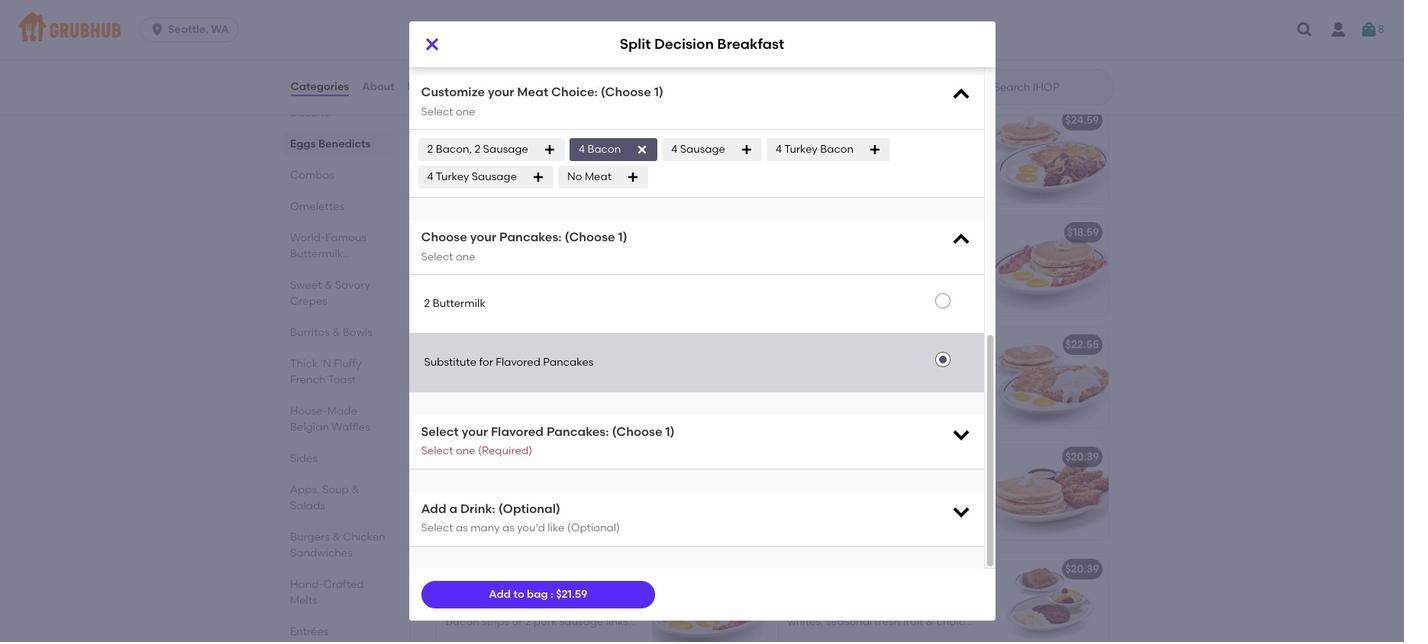 Task type: locate. For each thing, give the bounding box(es) containing it.
choice inside 2  impossible™ plant-based sausages, scrambled cage-free egg whites, seasonal fresh fruit & choice of 2 protein pancakes or multigr
[[936, 615, 971, 628]]

as left you'd
[[502, 522, 514, 535]]

bone left steak
[[456, 450, 482, 463]]

no right thick- at the left top of page
[[567, 170, 582, 183]]

pancakes. up many on the bottom
[[445, 503, 499, 516]]

5 select from the top
[[421, 522, 453, 535]]

2 vertical spatial 1)
[[665, 424, 675, 439]]

4 for 4 turkey bacon
[[776, 143, 782, 156]]

svg image right the mushrooms.
[[869, 144, 881, 156]]

ham,
[[445, 182, 472, 195]]

& inside the two eggs* your way, 2 custom-cured hickory-smoked bacon strips or 2 pork sausage links & 2 fluffy buttermilk pancakes.
[[885, 278, 893, 291]]

1 horizontal spatial meat
[[585, 170, 612, 183]]

pancakes. up battered
[[843, 294, 897, 307]]

entrées
[[290, 625, 328, 638]]

1 vertical spatial served
[[928, 375, 963, 388]]

melts
[[290, 594, 317, 607]]

chicken right crispy
[[902, 472, 942, 485]]

fresh
[[875, 615, 900, 628]]

1 $20.39 from the top
[[1065, 450, 1099, 463]]

sweet
[[290, 279, 321, 292]]

1 horizontal spatial cured
[[602, 135, 632, 148]]

turkey for sausage
[[436, 170, 469, 183]]

0 vertical spatial $20.39
[[1065, 450, 1099, 463]]

biscuits
[[290, 106, 329, 119]]

1 vertical spatial chicken
[[902, 487, 942, 500]]

decision
[[654, 35, 714, 53]]

1 vertical spatial pancakes
[[848, 630, 899, 642]]

omelettes
[[290, 200, 344, 213]]

cured inside two eggs* your way, hash browns, 2 custom-cured hickory-smoked bacon strips or 2 pork sausage links & toast.
[[489, 599, 519, 612]]

cage-
[[900, 599, 931, 612]]

0 vertical spatial meat
[[517, 85, 548, 99]]

$20.39 for 2  impossible™ plant-based sausages, scrambled cage-free egg whites, seasonal fresh fruit & choice of 2 protein pancakes or multigr
[[1065, 562, 1099, 575]]

links inside two jumbo smoked sausage links served with 2 eggs* your way, hash browns & 2 buttermilk pancakes.
[[594, 247, 616, 260]]

buttermilk
[[290, 247, 343, 260], [433, 297, 485, 310]]

custom- inside two eggs* your way, hash browns, 2 custom-cured hickory-smoked bacon strips or 2 pork sausage links & toast.
[[445, 599, 489, 612]]

grilled up way
[[520, 472, 552, 485]]

0 horizontal spatial breakfast
[[445, 113, 496, 126]]

of inside 2  impossible™ plant-based sausages, scrambled cage-free egg whites, seasonal fresh fruit & choice of 2 protein pancakes or multigr
[[788, 630, 798, 642]]

0 vertical spatial flavored
[[496, 356, 541, 369]]

golden for 2 eggs*, 2 bacon strips, 2 pork sausage links, 2 buttermilk pancakes & 1 slice of our new thick 'n fluffy french toast.
[[904, 391, 940, 403]]

2 horizontal spatial golden
[[904, 391, 940, 403]]

0 horizontal spatial pancakes
[[584, 375, 635, 388]]

eggs up reviews
[[442, 16, 467, 29]]

2 t- from the top
[[445, 472, 456, 485]]

1 vertical spatial strips
[[944, 472, 972, 485]]

1 horizontal spatial french
[[445, 406, 481, 419]]

choice down egg
[[936, 615, 971, 628]]

savory
[[335, 279, 370, 292]]

fluffy
[[333, 357, 361, 370], [588, 391, 616, 403]]

two eggs* your way, 2 custom-cured hickory-smoked bacon strips or 2 pork sausage links & 2 fluffy buttermilk pancakes.
[[788, 247, 976, 307]]

smoked
[[487, 151, 528, 164], [504, 247, 545, 260], [829, 263, 870, 276], [563, 599, 604, 612]]

(optional)
[[498, 501, 560, 516], [567, 522, 620, 535]]

2 vertical spatial 3
[[798, 503, 804, 516]]

apps, soup & salads
[[290, 483, 359, 512]]

no inside button
[[424, 16, 439, 29]]

1 one from the top
[[456, 105, 475, 118]]

one inside customize your meat choice: (choose 1) select one
[[456, 105, 475, 118]]

0 horizontal spatial 'n
[[320, 357, 331, 370]]

turkey left tips*
[[784, 143, 818, 156]]

pancakes
[[584, 375, 635, 388], [848, 630, 899, 642]]

served down breast
[[918, 503, 954, 516]]

eggs* inside the two eggs* your way, 2 custom-cured hickory-smoked bacon strips or 2 pork sausage links & 2 fluffy buttermilk pancakes.
[[811, 247, 841, 260]]

buttermilk inside two jumbo smoked sausage links served with 2 eggs* your way, hash browns & 2 buttermilk pancakes.
[[505, 278, 558, 291]]

golden right ham,
[[475, 182, 511, 195]]

impossible™ for plant-
[[796, 584, 858, 597]]

4 up pieces
[[579, 143, 585, 156]]

way,
[[526, 135, 550, 148], [813, 166, 836, 179], [868, 247, 892, 260], [573, 263, 596, 276], [878, 391, 901, 403], [526, 584, 550, 597]]

(choose for pancakes:
[[612, 424, 662, 439]]

one
[[456, 105, 475, 118], [456, 250, 475, 263], [456, 445, 475, 458]]

bacon right 'sirloin'
[[820, 143, 854, 156]]

pork inside the two eggs* your way, 2 custom-cured hickory-smoked bacon strips or 2 pork sausage links & 2 fluffy buttermilk pancakes.
[[788, 278, 811, 291]]

t- for t-bone steak & eggs
[[445, 450, 456, 463]]

0 vertical spatial cured
[[602, 135, 632, 148]]

browns inside golden-battered beef steak smothered in hearty gravy. served with 2 eggs* your way, golden hash browns & 2 fluffy buttermilk pancakes.   *gravy may contain pork.
[[788, 406, 825, 419]]

bone inside the 't-bone steak* grilled & served with 3 eggs* your way & 3 fluffy buttermilk pancakes.'
[[456, 472, 482, 485]]

1 t- from the top
[[445, 450, 456, 463]]

(optional) right the like
[[567, 522, 620, 535]]

0 vertical spatial chicken
[[902, 472, 942, 485]]

1 horizontal spatial grilled
[[902, 135, 934, 148]]

pork.
[[950, 422, 976, 434]]

0 vertical spatial strips,
[[567, 151, 597, 164]]

golden down the mushrooms.
[[839, 166, 875, 179]]

served
[[445, 263, 480, 276], [565, 472, 600, 485]]

with inside two jumbo smoked sausage links served with 2 eggs* your way, hash browns & 2 buttermilk pancakes.
[[482, 263, 504, 276]]

1 vertical spatial choice
[[936, 615, 971, 628]]

2 $20.39 from the top
[[1065, 562, 1099, 575]]

eggs* inside two eggs* your way, 2 custom cured hickory-smoked bacon strips, 2 pork sausage links, 2 thick-cut pieces of ham, golden hash browns & 2 fluffy buttermilk pancakes.
[[469, 135, 499, 148]]

combos up omelettes
[[290, 169, 334, 182]]

cured
[[602, 135, 632, 148], [946, 247, 976, 260], [489, 599, 519, 612]]

impossible™ inside 2  impossible™ plant-based sausages, scrambled cage-free egg whites, seasonal fresh fruit & choice of 2 protein pancakes or multigr
[[796, 584, 858, 597]]

of right pieces
[[613, 166, 624, 179]]

links, up the our
[[492, 375, 517, 388]]

one inside select your flavored pancakes:  (choose 1) select one (required)
[[456, 445, 475, 458]]

as
[[456, 522, 468, 535], [502, 522, 514, 535]]

&
[[788, 151, 796, 164], [945, 166, 953, 179], [581, 182, 589, 195], [486, 278, 494, 291], [885, 278, 893, 291], [324, 279, 332, 292], [332, 326, 340, 339], [445, 391, 454, 403], [828, 406, 836, 419], [518, 450, 526, 463], [555, 472, 563, 485], [351, 483, 359, 496], [527, 487, 535, 500], [788, 503, 796, 516], [332, 531, 340, 544], [926, 615, 934, 628], [445, 630, 454, 642]]

Search IHOP search field
[[992, 80, 1109, 95]]

bacon
[[531, 151, 564, 164], [873, 263, 906, 276], [497, 360, 531, 372], [445, 615, 479, 628]]

add for add to bag
[[489, 588, 511, 601]]

1 vertical spatial or
[[512, 615, 522, 628]]

t- up a
[[445, 472, 456, 485]]

buttermilk up new
[[528, 375, 581, 388]]

1 vertical spatial 'n
[[575, 391, 586, 403]]

0 vertical spatial french
[[290, 373, 325, 386]]

select down choose
[[421, 250, 453, 263]]

0 vertical spatial or
[[939, 263, 950, 276]]

buttermilk down jumbo at the top of the page
[[433, 297, 485, 310]]

served inside golden-battered beef steak smothered in hearty gravy. served with 2 eggs* your way, golden hash browns & 2 fluffy buttermilk pancakes.   *gravy may contain pork.
[[928, 375, 963, 388]]

impossible™
[[814, 562, 877, 575], [796, 584, 858, 597]]

one down smokehouse
[[456, 250, 475, 263]]

select inside choose your pancakes: (choose 1) select one
[[421, 250, 453, 263]]

0 vertical spatial eggs
[[442, 16, 467, 29]]

eggs* inside two jumbo smoked sausage links served with 2 eggs* your way, hash browns & 2 buttermilk pancakes.
[[515, 263, 545, 276]]

one for customize
[[456, 105, 475, 118]]

1 vertical spatial custom-
[[445, 599, 489, 612]]

pancakes. down choose your pancakes: (choose 1) select one
[[560, 278, 614, 291]]

buttermilk up may
[[875, 406, 928, 419]]

golden inside sirloin steak tips* with grilled onions & mushrooms. served with 2 eggs* your way, golden hash browns & 2 fluffy buttermilk pancakes.
[[839, 166, 875, 179]]

hickory- inside two eggs* your way, hash browns, 2 custom-cured hickory-smoked bacon strips or 2 pork sausage links & toast.
[[521, 599, 563, 612]]

breakfast up 2 bacon, 2 sausage
[[445, 113, 496, 126]]

3 for four buttermilk crispy chicken strips made with all-natural chicken breast & 3 buttermilk pancakes. served with choice of sauce.
[[798, 503, 804, 516]]

1 as from the left
[[456, 522, 468, 535]]

1
[[456, 391, 460, 403]]

strips, down custom
[[567, 151, 597, 164]]

1 horizontal spatial turkey
[[784, 143, 818, 156]]

eggs up the 't-bone steak* grilled & served with 3 eggs* your way & 3 fluffy buttermilk pancakes.'
[[528, 450, 554, 463]]

$20.39
[[1065, 450, 1099, 463], [1065, 562, 1099, 575]]

buttermilk down all-
[[807, 503, 860, 516]]

& inside golden-battered beef steak smothered in hearty gravy. served with 2 eggs* your way, golden hash browns & 2 fluffy buttermilk pancakes.   *gravy may contain pork.
[[828, 406, 836, 419]]

bone for steak
[[456, 450, 482, 463]]

(choose inside select your flavored pancakes:  (choose 1) select one (required)
[[612, 424, 662, 439]]

1 vertical spatial impossible™
[[796, 584, 858, 597]]

french up house-
[[290, 373, 325, 386]]

0 vertical spatial one
[[456, 105, 475, 118]]

0 vertical spatial pancakes
[[584, 375, 635, 388]]

impossible™ for plant-
[[814, 562, 877, 575]]

3
[[627, 472, 633, 485], [537, 487, 544, 500], [798, 503, 804, 516]]

1 horizontal spatial thick
[[544, 391, 572, 403]]

t- left steak
[[445, 450, 456, 463]]

hickory- inside two eggs* your way, 2 custom cured hickory-smoked bacon strips, 2 pork sausage links, 2 thick-cut pieces of ham, golden hash browns & 2 fluffy buttermilk pancakes.
[[445, 151, 487, 164]]

1 select from the top
[[421, 105, 453, 118]]

svg image for 4 turkey sausage
[[532, 171, 544, 183]]

0 vertical spatial (optional)
[[498, 501, 560, 516]]

buttermilk inside button
[[433, 297, 485, 310]]

1 vertical spatial steak
[[905, 360, 933, 372]]

0 horizontal spatial custom-
[[445, 599, 489, 612]]

combo
[[515, 226, 554, 239], [1031, 562, 1070, 575]]

bacon
[[587, 143, 621, 156], [820, 143, 854, 156]]

combo right power
[[1031, 562, 1070, 575]]

1 vertical spatial fluffy
[[588, 391, 616, 403]]

1 horizontal spatial combo
[[1031, 562, 1070, 575]]

of
[[613, 166, 624, 179], [488, 391, 498, 403], [849, 518, 860, 531], [788, 630, 798, 642]]

browns down "smothered"
[[788, 406, 825, 419]]

1 vertical spatial flavored
[[491, 424, 544, 439]]

golden inside two eggs* your way, 2 custom cured hickory-smoked bacon strips, 2 pork sausage links, 2 thick-cut pieces of ham, golden hash browns & 2 fluffy buttermilk pancakes.
[[475, 182, 511, 195]]

fluffy inside two eggs* your way, 2 custom cured hickory-smoked bacon strips, 2 pork sausage links, 2 thick-cut pieces of ham, golden hash browns & 2 fluffy buttermilk pancakes.
[[600, 182, 626, 195]]

0 vertical spatial turkey
[[784, 143, 818, 156]]

browns inside two jumbo smoked sausage links served with 2 eggs* your way, hash browns & 2 buttermilk pancakes.
[[445, 278, 483, 291]]

buttermilk down world-
[[290, 247, 343, 260]]

drink:
[[460, 501, 495, 516]]

4
[[579, 143, 585, 156], [671, 143, 677, 156], [776, 143, 782, 156], [427, 170, 433, 183]]

fluffy up toast
[[333, 357, 361, 370]]

grilled left 'onions'
[[902, 135, 934, 148]]

0 horizontal spatial no
[[424, 16, 439, 29]]

2 vertical spatial links
[[606, 615, 628, 628]]

1 horizontal spatial 3
[[627, 472, 633, 485]]

(optional) up you'd
[[498, 501, 560, 516]]

pancakes. inside two eggs* your way, 2 custom cured hickory-smoked bacon strips, 2 pork sausage links, 2 thick-cut pieces of ham, golden hash browns & 2 fluffy buttermilk pancakes.
[[501, 197, 555, 210]]

1) inside customize your meat choice: (choose 1) select one
[[654, 85, 663, 99]]

0 horizontal spatial (optional)
[[498, 501, 560, 516]]

1 horizontal spatial golden
[[839, 166, 875, 179]]

pancakes. down "smothered"
[[788, 422, 841, 434]]

cured inside two eggs* your way, 2 custom cured hickory-smoked bacon strips, 2 pork sausage links, 2 thick-cut pieces of ham, golden hash browns & 2 fluffy buttermilk pancakes.
[[602, 135, 632, 148]]

chicken left breast
[[902, 487, 942, 500]]

browns inside two eggs* your way, 2 custom cured hickory-smoked bacon strips, 2 pork sausage links, 2 thick-cut pieces of ham, golden hash browns & 2 fluffy buttermilk pancakes.
[[541, 182, 579, 195]]

impossible™ up the sausages,
[[796, 584, 858, 597]]

4 sausage
[[671, 143, 725, 156]]

combos up breakfast sampler
[[433, 68, 500, 87]]

no
[[424, 16, 439, 29], [567, 170, 582, 183]]

hash inside two eggs* your way, hash browns, 2 custom-cured hickory-smoked bacon strips or 2 pork sausage links & toast.
[[552, 584, 577, 597]]

1 vertical spatial grilled
[[520, 472, 552, 485]]

eggs inside button
[[442, 16, 467, 29]]

steak up the mushrooms.
[[821, 135, 849, 148]]

flavored up (required)
[[491, 424, 544, 439]]

smoked inside two jumbo smoked sausage links served with 2 eggs* your way, hash browns & 2 buttermilk pancakes.
[[504, 247, 545, 260]]

our
[[501, 391, 518, 403]]

pancakes. down tips*
[[871, 182, 925, 195]]

svg image right 4 bacon
[[636, 144, 648, 156]]

svg image inside the seattle, wa button
[[150, 22, 165, 37]]

svg image left 8 button
[[1296, 21, 1314, 39]]

0 horizontal spatial french
[[290, 373, 325, 386]]

of down 'whites,' on the bottom right of the page
[[788, 630, 798, 642]]

turkey for bacon
[[784, 143, 818, 156]]

1 horizontal spatial strips,
[[567, 151, 597, 164]]

add left a
[[421, 501, 446, 516]]

0 vertical spatial pancakes:
[[499, 230, 562, 244]]

1 vertical spatial (optional)
[[567, 522, 620, 535]]

hickory- for pork
[[788, 263, 829, 276]]

3 for t-bone steak* grilled & served with 3 eggs* your way & 3 fluffy buttermilk pancakes.
[[537, 487, 544, 500]]

browns down cut
[[541, 182, 579, 195]]

served inside two jumbo smoked sausage links served with 2 eggs* your way, hash browns & 2 buttermilk pancakes.
[[445, 263, 480, 276]]

based
[[892, 584, 925, 597]]

two for two eggs* your way, 2 custom-cured hickory-smoked bacon strips or 2 pork sausage links & 2 fluffy buttermilk pancakes.
[[788, 247, 808, 260]]

bacon inside the two eggs* your way, 2 custom-cured hickory-smoked bacon strips or 2 pork sausage links & 2 fluffy buttermilk pancakes.
[[873, 263, 906, 276]]

select inside add a drink: (optional) select as many as you'd like (optional)
[[421, 522, 453, 535]]

power
[[995, 562, 1028, 575]]

flavored right for
[[496, 356, 541, 369]]

breakfast up bag
[[512, 562, 563, 575]]

buttermilk down select your flavored pancakes:  (choose 1) select one (required)
[[574, 487, 627, 500]]

two inside two eggs* your way, 2 custom cured hickory-smoked bacon strips, 2 pork sausage links, 2 thick-cut pieces of ham, golden hash browns & 2 fluffy buttermilk pancakes.
[[445, 135, 466, 148]]

bacon up pieces
[[587, 143, 621, 156]]

pancakes
[[290, 263, 340, 276], [543, 356, 594, 369]]

as down a
[[456, 522, 468, 535]]

sirloin
[[788, 135, 819, 148]]

buttermilk inside world-famous buttermilk pancakes sweet & savory crepes
[[290, 247, 343, 260]]

buttermilk up golden-
[[788, 294, 840, 307]]

your inside the two eggs* your way, 2 custom-cured hickory-smoked bacon strips or 2 pork sausage links & 2 fluffy buttermilk pancakes.
[[843, 247, 866, 260]]

of inside two eggs* your way, 2 custom cured hickory-smoked bacon strips, 2 pork sausage links, 2 thick-cut pieces of ham, golden hash browns & 2 fluffy buttermilk pancakes.
[[613, 166, 624, 179]]

$19.19
[[728, 562, 757, 575]]

1 horizontal spatial no
[[567, 170, 582, 183]]

0 horizontal spatial golden
[[475, 182, 511, 195]]

0 vertical spatial served
[[445, 263, 480, 276]]

0 vertical spatial golden
[[839, 166, 875, 179]]

0 vertical spatial add
[[421, 501, 446, 516]]

strips,
[[567, 151, 597, 164], [533, 360, 563, 372]]

breakfast sampler
[[445, 113, 543, 126]]

of inside four buttermilk crispy chicken strips made with all-natural chicken breast & 3 buttermilk pancakes. served with choice of sauce.
[[849, 518, 860, 531]]

categories button
[[290, 60, 350, 115]]

1 vertical spatial french
[[445, 406, 481, 419]]

svg image for no meat
[[627, 171, 639, 183]]

2 vertical spatial served
[[918, 503, 954, 516]]

browns up 2 buttermilk
[[445, 278, 483, 291]]

meat
[[517, 85, 548, 99], [585, 170, 612, 183]]

scrambled
[[842, 599, 897, 612]]

choose your pancakes: (choose 1) select one
[[421, 230, 627, 263]]

combo up two jumbo smoked sausage links served with 2 eggs* your way, hash browns & 2 buttermilk pancakes.
[[515, 226, 554, 239]]

buttermilk down the mushrooms.
[[816, 182, 869, 195]]

select down a
[[421, 522, 453, 535]]

of left the our
[[488, 391, 498, 403]]

buttermilk inside the 't-bone steak* grilled & served with 3 eggs* your way & 3 fluffy buttermilk pancakes.'
[[574, 487, 627, 500]]

pesto veggie eggs benedict image
[[994, 0, 1108, 36]]

1 vertical spatial (choose
[[565, 230, 615, 244]]

seattle,
[[168, 23, 208, 36]]

4 left 'sirloin'
[[776, 143, 782, 156]]

& inside 2  impossible™ plant-based sausages, scrambled cage-free egg whites, seasonal fresh fruit & choice of 2 protein pancakes or multigr
[[926, 615, 934, 628]]

1 horizontal spatial choice
[[936, 615, 971, 628]]

2 vertical spatial cured
[[489, 599, 519, 612]]

grilled inside the 't-bone steak* grilled & served with 3 eggs* your way & 3 fluffy buttermilk pancakes.'
[[520, 472, 552, 485]]

svg image right pieces
[[627, 171, 639, 183]]

whites,
[[788, 615, 823, 628]]

(choose
[[601, 85, 651, 99], [565, 230, 615, 244], [612, 424, 662, 439]]

your inside two jumbo smoked sausage links served with 2 eggs* your way, hash browns & 2 buttermilk pancakes.
[[548, 263, 570, 276]]

grilled
[[902, 135, 934, 148], [520, 472, 552, 485]]

about
[[362, 80, 394, 93]]

1 vertical spatial add
[[489, 588, 511, 601]]

0 vertical spatial strips
[[909, 263, 936, 276]]

2 horizontal spatial strips
[[944, 472, 972, 485]]

served down select your flavored pancakes:  (choose 1) select one (required)
[[565, 472, 600, 485]]

0 vertical spatial breakfast
[[717, 35, 784, 53]]

0 horizontal spatial grilled
[[520, 472, 552, 485]]

1 vertical spatial strips,
[[533, 360, 563, 372]]

served down tips*
[[864, 151, 900, 164]]

buttermilk inside the two eggs* your way, 2 custom-cured hickory-smoked bacon strips or 2 pork sausage links & 2 fluffy buttermilk pancakes.
[[788, 294, 840, 307]]

french down 1
[[445, 406, 481, 419]]

links
[[594, 247, 616, 260], [860, 278, 882, 291], [606, 615, 628, 628]]

1 horizontal spatial breakfast
[[512, 562, 563, 575]]

sides
[[290, 452, 317, 465]]

served for steak
[[928, 375, 963, 388]]

select up a
[[421, 445, 453, 458]]

& inside burgers & chicken sandwiches
[[332, 531, 340, 544]]

turkey down bacon,
[[436, 170, 469, 183]]

$22.55
[[1065, 338, 1099, 351]]

cut
[[558, 166, 574, 179]]

add left to
[[489, 588, 511, 601]]

one left steak
[[456, 445, 475, 458]]

2 select from the top
[[421, 250, 453, 263]]

buttermilk down ham,
[[445, 197, 498, 210]]

steak up gravy.
[[905, 360, 933, 372]]

svg image
[[1360, 21, 1378, 39], [150, 22, 165, 37], [423, 35, 441, 53], [544, 144, 556, 156], [741, 144, 753, 156], [950, 229, 972, 251], [950, 424, 972, 445], [950, 501, 972, 522]]

choice down all-
[[812, 518, 847, 531]]

pancakes. inside golden-battered beef steak smothered in hearty gravy. served with 2 eggs* your way, golden hash browns & 2 fluffy buttermilk pancakes.   *gravy may contain pork.
[[788, 422, 841, 434]]

meat up sampler
[[517, 85, 548, 99]]

2 horizontal spatial 1)
[[665, 424, 675, 439]]

svg image left cut
[[532, 171, 544, 183]]

main navigation navigation
[[0, 0, 1404, 60]]

pancakes. down natural
[[862, 503, 916, 516]]

1 vertical spatial links
[[860, 278, 882, 291]]

1 links, from the top
[[492, 166, 517, 179]]

or
[[939, 263, 950, 276], [512, 615, 522, 628], [902, 630, 912, 642]]

1 horizontal spatial served
[[565, 472, 600, 485]]

a
[[449, 501, 457, 516]]

made
[[788, 487, 818, 500]]

4 bacon
[[579, 143, 621, 156]]

pancakes for flavored
[[543, 356, 594, 369]]

served inside four buttermilk crispy chicken strips made with all-natural chicken breast & 3 buttermilk pancakes. served with choice of sauce.
[[918, 503, 954, 516]]

of left sauce.
[[849, 518, 860, 531]]

strips, up new
[[533, 360, 563, 372]]

contain
[[907, 422, 947, 434]]

pancakes. down thick- at the left top of page
[[501, 197, 555, 210]]

2 horizontal spatial eggs
[[528, 450, 554, 463]]

select down 1
[[421, 424, 459, 439]]

2 vertical spatial (choose
[[612, 424, 662, 439]]

sandwiches
[[290, 547, 352, 560]]

0 horizontal spatial served
[[445, 263, 480, 276]]

2 eggs*, 2 bacon strips, 2 pork sausage links, 2 buttermilk pancakes & 1 slice of our new thick 'n fluffy french toast.
[[445, 360, 635, 419]]

'n
[[320, 357, 331, 370], [575, 391, 586, 403]]

1 bone from the top
[[456, 450, 482, 463]]

pancakes inside button
[[543, 356, 594, 369]]

new impossible™ plant-based sausage power combo
[[788, 562, 1070, 575]]

4 left ham,
[[427, 170, 433, 183]]

1 horizontal spatial pancakes
[[848, 630, 899, 642]]

0 vertical spatial steak
[[821, 135, 849, 148]]

meat down 4 bacon
[[585, 170, 612, 183]]

1 horizontal spatial hickory-
[[521, 599, 563, 612]]

1 chicken from the top
[[902, 472, 942, 485]]

2 one from the top
[[456, 250, 475, 263]]

bacon inside two eggs* your way, hash browns, 2 custom-cured hickory-smoked bacon strips or 2 pork sausage links & toast.
[[445, 615, 479, 628]]

custom- inside the two eggs* your way, 2 custom-cured hickory-smoked bacon strips or 2 pork sausage links & 2 fluffy buttermilk pancakes.
[[903, 247, 946, 260]]

smokehouse combo
[[445, 226, 554, 239]]

fruit
[[903, 615, 923, 628]]

substitute
[[424, 356, 477, 369]]

0 horizontal spatial meat
[[517, 85, 548, 99]]

t- for t-bone steak* grilled & served with 3 eggs* your way & 3 fluffy buttermilk pancakes.
[[445, 472, 456, 485]]

'n up toast
[[320, 357, 331, 370]]

served inside the 't-bone steak* grilled & served with 3 eggs* your way & 3 fluffy buttermilk pancakes.'
[[565, 472, 600, 485]]

bacon inside two eggs* your way, 2 custom cured hickory-smoked bacon strips, 2 pork sausage links, 2 thick-cut pieces of ham, golden hash browns & 2 fluffy buttermilk pancakes.
[[531, 151, 564, 164]]

eggs* inside the 't-bone steak* grilled & served with 3 eggs* your way & 3 fluffy buttermilk pancakes.'
[[445, 487, 475, 500]]

t- inside the 't-bone steak* grilled & served with 3 eggs* your way & 3 fluffy buttermilk pancakes.'
[[445, 472, 456, 485]]

2 links, from the top
[[492, 375, 517, 388]]

3 one from the top
[[456, 445, 475, 458]]

reviews button
[[407, 60, 451, 115]]

hash inside two eggs* your way, 2 custom cured hickory-smoked bacon strips, 2 pork sausage links, 2 thick-cut pieces of ham, golden hash browns & 2 fluffy buttermilk pancakes.
[[513, 182, 538, 195]]

8
[[1378, 23, 1384, 36]]

links, inside 2 eggs*, 2 bacon strips, 2 pork sausage links, 2 buttermilk pancakes & 1 slice of our new thick 'n fluffy french toast.
[[492, 375, 517, 388]]

buttermilk down choose your pancakes: (choose 1) select one
[[505, 278, 558, 291]]

served down jumbo at the top of the page
[[445, 263, 480, 276]]

two inside two eggs* your way, hash browns, 2 custom-cured hickory-smoked bacon strips or 2 pork sausage links & toast.
[[445, 584, 466, 597]]

your inside the 't-bone steak* grilled & served with 3 eggs* your way & 3 fluffy buttermilk pancakes.'
[[478, 487, 501, 500]]

golden-battered beef steak smothered in hearty gravy. served with 2 eggs* your way, golden hash browns & 2 fluffy buttermilk pancakes.   *gravy may contain pork.
[[788, 360, 976, 434]]

fluffy inside 2 eggs*, 2 bacon strips, 2 pork sausage links, 2 buttermilk pancakes & 1 slice of our new thick 'n fluffy french toast.
[[588, 391, 616, 403]]

1) for select your flavored pancakes:  (choose 1)
[[665, 424, 675, 439]]

0 vertical spatial hickory-
[[445, 151, 487, 164]]

bone for steak*
[[456, 472, 482, 485]]

new impossible™ plant-based sausage power combo image
[[994, 552, 1108, 642]]

0 horizontal spatial as
[[456, 522, 468, 535]]

0 vertical spatial combos
[[433, 68, 500, 87]]

0 horizontal spatial steak
[[821, 135, 849, 148]]

served
[[864, 151, 900, 164], [928, 375, 963, 388], [918, 503, 954, 516]]

2 bone from the top
[[456, 472, 482, 485]]

1 horizontal spatial buttermilk
[[433, 297, 485, 310]]

served right gravy.
[[928, 375, 963, 388]]

crispy
[[869, 472, 899, 485]]

eggs down the biscuits
[[290, 137, 315, 150]]

thick down burritos
[[290, 357, 317, 370]]

2 horizontal spatial hickory-
[[788, 263, 829, 276]]

golden down gravy.
[[904, 391, 940, 403]]

buttermilk inside two eggs* your way, 2 custom cured hickory-smoked bacon strips, 2 pork sausage links, 2 thick-cut pieces of ham, golden hash browns & 2 fluffy buttermilk pancakes.
[[445, 197, 498, 210]]

steak
[[485, 450, 515, 463]]

svg image
[[1296, 21, 1314, 39], [950, 84, 972, 106], [636, 144, 648, 156], [869, 144, 881, 156], [532, 171, 544, 183], [627, 171, 639, 183]]

one down "customize"
[[456, 105, 475, 118]]

1 horizontal spatial fluffy
[[588, 391, 616, 403]]

2 vertical spatial breakfast
[[512, 562, 563, 575]]

0 horizontal spatial bacon
[[587, 143, 621, 156]]

fluffy up select your flavored pancakes:  (choose 1) select one (required)
[[588, 391, 616, 403]]

select down "customize"
[[421, 105, 453, 118]]

sausage
[[483, 143, 528, 156], [680, 143, 725, 156], [472, 170, 517, 183], [947, 562, 993, 575]]

1 horizontal spatial bacon
[[820, 143, 854, 156]]

1 horizontal spatial 1)
[[654, 85, 663, 99]]

thick right new
[[544, 391, 572, 403]]

no for no meat
[[567, 170, 582, 183]]

& inside two eggs* your way, 2 custom cured hickory-smoked bacon strips, 2 pork sausage links, 2 thick-cut pieces of ham, golden hash browns & 2 fluffy buttermilk pancakes.
[[581, 182, 589, 195]]

split decision breakfast
[[620, 35, 784, 53]]

1 horizontal spatial as
[[502, 522, 514, 535]]

sausage inside the two eggs* your way, 2 custom-cured hickory-smoked bacon strips or 2 pork sausage links & 2 fluffy buttermilk pancakes.
[[813, 278, 857, 291]]

0 horizontal spatial turkey
[[436, 170, 469, 183]]

eggs* inside sirloin steak tips* with grilled onions & mushrooms. served with 2 eggs* your way, golden hash browns & 2 fluffy buttermilk pancakes.
[[935, 151, 965, 164]]

0 vertical spatial links,
[[492, 166, 517, 179]]

2 horizontal spatial breakfast
[[717, 35, 784, 53]]

4 for 4 bacon
[[579, 143, 585, 156]]

& inside world-famous buttermilk pancakes sweet & savory crepes
[[324, 279, 332, 292]]

no up reviews
[[424, 16, 439, 29]]

impossible™ up plant-
[[814, 562, 877, 575]]

1 horizontal spatial custom-
[[903, 247, 946, 260]]

french
[[290, 373, 325, 386], [445, 406, 481, 419]]

pork inside two eggs* your way, hash browns, 2 custom-cured hickory-smoked bacon strips or 2 pork sausage links & toast.
[[534, 615, 557, 628]]

served inside sirloin steak tips* with grilled onions & mushrooms. served with 2 eggs* your way, golden hash browns & 2 fluffy buttermilk pancakes.
[[864, 151, 900, 164]]

0 horizontal spatial 3
[[537, 487, 544, 500]]

0 vertical spatial bone
[[456, 450, 482, 463]]

0 vertical spatial choice
[[812, 518, 847, 531]]

'n right new
[[575, 391, 586, 403]]

svg image for 4 turkey bacon
[[869, 144, 881, 156]]

pancakes: up two jumbo smoked sausage links served with 2 eggs* your way, hash browns & 2 buttermilk pancakes.
[[499, 230, 562, 244]]

links, down 2 bacon, 2 sausage
[[492, 166, 517, 179]]

0 horizontal spatial or
[[512, 615, 522, 628]]

0 horizontal spatial eggs
[[290, 137, 315, 150]]

or inside 2  impossible™ plant-based sausages, scrambled cage-free egg whites, seasonal fresh fruit & choice of 2 protein pancakes or multigr
[[902, 630, 912, 642]]

classic eggs benedict image
[[652, 0, 766, 36]]

eggs benedicts
[[290, 137, 370, 150]]

two
[[445, 135, 466, 148], [445, 247, 466, 260], [788, 247, 808, 260], [445, 584, 466, 597]]

1 vertical spatial 3
[[537, 487, 544, 500]]



Task type: vqa. For each thing, say whether or not it's contained in the screenshot.
second as from right
yes



Task type: describe. For each thing, give the bounding box(es) containing it.
tips*
[[852, 135, 875, 148]]

fluffy inside the two eggs* your way, 2 custom-cured hickory-smoked bacon strips or 2 pork sausage links & 2 fluffy buttermilk pancakes.
[[904, 278, 929, 291]]

golden for two eggs* your way, 2 custom cured hickory-smoked bacon strips, 2 pork sausage links, 2 thick-cut pieces of ham, golden hash browns & 2 fluffy buttermilk pancakes.
[[839, 166, 875, 179]]

hearty
[[858, 375, 892, 388]]

add for add a drink: (optional)
[[421, 501, 446, 516]]

salads
[[290, 499, 325, 512]]

& inside two jumbo smoked sausage links served with 2 eggs* your way, hash browns & 2 buttermilk pancakes.
[[486, 278, 494, 291]]

breakfast sampler image
[[652, 104, 766, 203]]

categories
[[290, 80, 349, 93]]

free
[[931, 599, 952, 612]]

burgers & chicken sandwiches
[[290, 531, 385, 560]]

grilled inside sirloin steak tips* with grilled onions & mushrooms. served with 2 eggs* your way, golden hash browns & 2 fluffy buttermilk pancakes.
[[902, 135, 934, 148]]

1 bacon from the left
[[587, 143, 621, 156]]

fluffy inside golden-battered beef steak smothered in hearty gravy. served with 2 eggs* your way, golden hash browns & 2 fluffy buttermilk pancakes.   *gravy may contain pork.
[[847, 406, 872, 419]]

slice
[[463, 391, 486, 403]]

1) inside choose your pancakes: (choose 1) select one
[[618, 230, 627, 244]]

hash inside two jumbo smoked sausage links served with 2 eggs* your way, hash browns & 2 buttermilk pancakes.
[[599, 263, 624, 276]]

served for &
[[445, 263, 480, 276]]

2 buttermilk button
[[409, 275, 984, 333]]

eggs* inside golden-battered beef steak smothered in hearty gravy. served with 2 eggs* your way, golden hash browns & 2 fluffy buttermilk pancakes.   *gravy may contain pork.
[[820, 391, 850, 403]]

& inside 2 eggs*, 2 bacon strips, 2 pork sausage links, 2 buttermilk pancakes & 1 slice of our new thick 'n fluffy french toast.
[[445, 391, 454, 403]]

pancakes inside 2  impossible™ plant-based sausages, scrambled cage-free egg whites, seasonal fresh fruit & choice of 2 protein pancakes or multigr
[[848, 630, 899, 642]]

gravy.
[[894, 375, 925, 388]]

svg image up 'onions'
[[950, 84, 972, 106]]

no for no eggs
[[424, 16, 439, 29]]

0 vertical spatial 3
[[627, 472, 633, 485]]

way, inside the two eggs* your way, 2 custom-cured hickory-smoked bacon strips or 2 pork sausage links & 2 fluffy buttermilk pancakes.
[[868, 247, 892, 260]]

t-bone steak & eggs
[[445, 450, 554, 463]]

hand-crafted melts
[[290, 578, 363, 607]]

smoked inside the two eggs* your way, 2 custom-cured hickory-smoked bacon strips or 2 pork sausage links & 2 fluffy buttermilk pancakes.
[[829, 263, 870, 276]]

jumbo
[[469, 247, 502, 260]]

hash inside sirloin steak tips* with grilled onions & mushrooms. served with 2 eggs* your way, golden hash browns & 2 fluffy buttermilk pancakes.
[[877, 166, 902, 179]]

1 vertical spatial breakfast
[[445, 113, 496, 126]]

toast.
[[483, 406, 514, 419]]

your inside sirloin steak tips* with grilled onions & mushrooms. served with 2 eggs* your way, golden hash browns & 2 fluffy buttermilk pancakes.
[[788, 166, 810, 179]]

custom
[[561, 135, 600, 148]]

served for fluffy
[[565, 472, 600, 485]]

pancakes: inside select your flavored pancakes:  (choose 1) select one (required)
[[547, 424, 609, 439]]

fluffy inside thick 'n fluffy french toast
[[333, 357, 361, 370]]

customize
[[421, 85, 485, 99]]

belgian
[[290, 421, 329, 434]]

pork inside two eggs* your way, 2 custom cured hickory-smoked bacon strips, 2 pork sausage links, 2 thick-cut pieces of ham, golden hash browns & 2 fluffy buttermilk pancakes.
[[608, 151, 631, 164]]

steak inside golden-battered beef steak smothered in hearty gravy. served with 2 eggs* your way, golden hash browns & 2 fluffy buttermilk pancakes.   *gravy may contain pork.
[[905, 360, 933, 372]]

add a drink: (optional) select as many as you'd like (optional)
[[421, 501, 620, 535]]

crafted
[[323, 578, 363, 591]]

pancakes. inside the 't-bone steak* grilled & served with 3 eggs* your way & 3 fluffy buttermilk pancakes.'
[[445, 503, 499, 516]]

0 vertical spatial combo
[[515, 226, 554, 239]]

smoked inside two eggs* your way, 2 custom cured hickory-smoked bacon strips, 2 pork sausage links, 2 thick-cut pieces of ham, golden hash browns & 2 fluffy buttermilk pancakes.
[[487, 151, 528, 164]]

quick 2-egg breakfast image
[[652, 552, 766, 642]]

2-
[[479, 562, 489, 575]]

many
[[470, 522, 500, 535]]

soup
[[322, 483, 348, 496]]

sausage inside 2 eggs*, 2 bacon strips, 2 pork sausage links, 2 buttermilk pancakes & 1 slice of our new thick 'n fluffy french toast.
[[445, 375, 489, 388]]

your inside select your flavored pancakes:  (choose 1) select one (required)
[[462, 424, 488, 439]]

breast
[[945, 487, 978, 500]]

quick 2-egg breakfast
[[445, 562, 563, 575]]

4 turkey bacon
[[776, 143, 854, 156]]

1 horizontal spatial (optional)
[[567, 522, 620, 535]]

2 chicken from the top
[[902, 487, 942, 500]]

4 select from the top
[[421, 445, 453, 458]]

svg image inside main navigation navigation
[[1296, 21, 1314, 39]]

seattle, wa button
[[140, 18, 245, 42]]

& inside four buttermilk crispy chicken strips made with all-natural chicken breast & 3 buttermilk pancakes. served with choice of sauce.
[[788, 503, 796, 516]]

& inside two eggs* your way, hash browns, 2 custom-cured hickory-smoked bacon strips or 2 pork sausage links & toast.
[[445, 630, 454, 642]]

t-bone steak* grilled & served with 3 eggs* your way & 3 fluffy buttermilk pancakes.
[[445, 472, 633, 516]]

3 select from the top
[[421, 424, 459, 439]]

burritos
[[290, 326, 329, 339]]

sirloin steak tips* with grilled onions & mushrooms. served with 2 eggs* your way, golden hash browns & 2 fluffy buttermilk pancakes.
[[788, 135, 971, 195]]

2 vertical spatial eggs
[[528, 450, 554, 463]]

two for two jumbo smoked sausage links served with 2 eggs* your way, hash browns & 2 buttermilk pancakes.
[[445, 247, 466, 260]]

browns,
[[580, 584, 620, 597]]

1 horizontal spatial combos
[[433, 68, 500, 87]]

choose
[[421, 230, 467, 244]]

french inside 2 eggs*, 2 bacon strips, 2 pork sausage links, 2 buttermilk pancakes & 1 slice of our new thick 'n fluffy french toast.
[[445, 406, 481, 419]]

of inside 2 eggs*, 2 bacon strips, 2 pork sausage links, 2 buttermilk pancakes & 1 slice of our new thick 'n fluffy french toast.
[[488, 391, 498, 403]]

cured for 2
[[946, 247, 976, 260]]

seattle, wa
[[168, 23, 229, 36]]

for
[[479, 356, 493, 369]]

toast
[[328, 373, 356, 386]]

thick inside 2 eggs*, 2 bacon strips, 2 pork sausage links, 2 buttermilk pancakes & 1 slice of our new thick 'n fluffy french toast.
[[544, 391, 572, 403]]

country fried steak & eggs image
[[994, 328, 1108, 427]]

house-made belgian waffles
[[290, 405, 370, 434]]

2 bacon from the left
[[820, 143, 854, 156]]

1 vertical spatial meat
[[585, 170, 612, 183]]

*gravy
[[844, 422, 879, 434]]

select inside customize your meat choice: (choose 1) select one
[[421, 105, 453, 118]]

bag
[[527, 588, 548, 601]]

customize your meat choice: (choose 1) select one
[[421, 85, 663, 118]]

or inside two eggs* your way, hash browns, 2 custom-cured hickory-smoked bacon strips or 2 pork sausage links & toast.
[[512, 615, 522, 628]]

quick
[[445, 562, 476, 575]]

strips inside four buttermilk crispy chicken strips made with all-natural chicken breast & 3 buttermilk pancakes. served with choice of sauce.
[[944, 472, 972, 485]]

egg
[[954, 599, 974, 612]]

svg image for 4 bacon
[[636, 144, 648, 156]]

sausage inside two eggs* your way, 2 custom cured hickory-smoked bacon strips, 2 pork sausage links, 2 thick-cut pieces of ham, golden hash browns & 2 fluffy buttermilk pancakes.
[[445, 166, 489, 179]]

cured for pork
[[602, 135, 632, 148]]

$20.39 for four buttermilk crispy chicken strips made with all-natural chicken breast & 3 buttermilk pancakes. served with choice of sauce.
[[1065, 450, 1099, 463]]

new
[[788, 562, 811, 575]]

world-famous buttermilk pancakes sweet & savory crepes
[[290, 231, 370, 308]]

your inside choose your pancakes: (choose 1) select one
[[470, 230, 496, 244]]

your inside two eggs* your way, hash browns, 2 custom-cured hickory-smoked bacon strips or 2 pork sausage links & toast.
[[501, 584, 524, 597]]

links inside the two eggs* your way, 2 custom-cured hickory-smoked bacon strips or 2 pork sausage links & 2 fluffy buttermilk pancakes.
[[860, 278, 882, 291]]

may
[[882, 422, 905, 434]]

flavored for for
[[496, 356, 541, 369]]

(choose inside choose your pancakes: (choose 1) select one
[[565, 230, 615, 244]]

buttermilk inside 2 eggs*, 2 bacon strips, 2 pork sausage links, 2 buttermilk pancakes & 1 slice of our new thick 'n fluffy french toast.
[[528, 375, 581, 388]]

2 as from the left
[[502, 522, 514, 535]]

pork inside 2 eggs*, 2 bacon strips, 2 pork sausage links, 2 buttermilk pancakes & 1 slice of our new thick 'n fluffy french toast.
[[575, 360, 598, 372]]

reviews
[[407, 80, 450, 93]]

(choose for choice:
[[601, 85, 651, 99]]

substitute for flavored pancakes
[[424, 356, 594, 369]]

no meat
[[567, 170, 612, 183]]

chicken & pancakes image
[[994, 440, 1108, 539]]

pancakes for buttermilk
[[290, 263, 340, 276]]

like
[[548, 522, 565, 535]]

to
[[513, 588, 524, 601]]

way, inside golden-battered beef steak smothered in hearty gravy. served with 2 eggs* your way, golden hash browns & 2 fluffy buttermilk pancakes.   *gravy may contain pork.
[[878, 391, 901, 403]]

pancakes. inside sirloin steak tips* with grilled onions & mushrooms. served with 2 eggs* your way, golden hash browns & 2 fluffy buttermilk pancakes.
[[871, 182, 925, 195]]

plant-
[[879, 562, 912, 575]]

way, inside two eggs* your way, hash browns, 2 custom-cured hickory-smoked bacon strips or 2 pork sausage links & toast.
[[526, 584, 550, 597]]

4 for 4 turkey sausage
[[427, 170, 433, 183]]

1) for customize your meat choice: (choose 1)
[[654, 85, 663, 99]]

bacon inside 2 eggs*, 2 bacon strips, 2 pork sausage links, 2 buttermilk pancakes & 1 slice of our new thick 'n fluffy french toast.
[[497, 360, 531, 372]]

hickory- for sausage
[[445, 151, 487, 164]]

pancakes. inside the two eggs* your way, 2 custom-cured hickory-smoked bacon strips or 2 pork sausage links & 2 fluffy buttermilk pancakes.
[[843, 294, 897, 307]]

choice inside four buttermilk crispy chicken strips made with all-natural chicken breast & 3 buttermilk pancakes. served with choice of sauce.
[[812, 518, 847, 531]]

with inside golden-battered beef steak smothered in hearty gravy. served with 2 eggs* your way, golden hash browns & 2 fluffy buttermilk pancakes.   *gravy may contain pork.
[[788, 391, 809, 403]]

way
[[503, 487, 524, 500]]

2 x 2 x 2 image
[[994, 216, 1108, 315]]

links inside two eggs* your way, hash browns, 2 custom-cured hickory-smoked bacon strips or 2 pork sausage links & toast.
[[606, 615, 628, 628]]

pancakes. inside four buttermilk crispy chicken strips made with all-natural chicken breast & 3 buttermilk pancakes. served with choice of sauce.
[[862, 503, 916, 516]]

thick inside thick 'n fluffy french toast
[[290, 357, 317, 370]]

pancakes: inside choose your pancakes: (choose 1) select one
[[499, 230, 562, 244]]

eggs*,
[[454, 360, 486, 372]]

bacon,
[[436, 143, 472, 156]]

four buttermilk crispy chicken strips made with all-natural chicken breast & 3 buttermilk pancakes. served with choice of sauce.
[[788, 472, 978, 531]]

1 vertical spatial eggs
[[290, 137, 315, 150]]

flavored for your
[[491, 424, 544, 439]]

t-bone steak & eggs image
[[652, 440, 766, 539]]

way, inside two jumbo smoked sausage links served with 2 eggs* your way, hash browns & 2 buttermilk pancakes.
[[573, 263, 596, 276]]

one for select
[[456, 445, 475, 458]]

egg
[[489, 562, 510, 575]]

in
[[846, 375, 855, 388]]

thick-
[[528, 166, 558, 179]]

burritos & bowls
[[290, 326, 372, 339]]

apps,
[[290, 483, 319, 496]]

or inside the two eggs* your way, 2 custom-cured hickory-smoked bacon strips or 2 pork sausage links & 2 fluffy buttermilk pancakes.
[[939, 263, 950, 276]]

pancakes. inside two jumbo smoked sausage links served with 2 eggs* your way, hash browns & 2 buttermilk pancakes.
[[560, 278, 614, 291]]

about button
[[361, 60, 395, 115]]

8 button
[[1360, 16, 1384, 44]]

way, inside two eggs* your way, 2 custom cured hickory-smoked bacon strips, 2 pork sausage links, 2 thick-cut pieces of ham, golden hash browns & 2 fluffy buttermilk pancakes.
[[526, 135, 550, 148]]

$24.59
[[1065, 113, 1099, 126]]

buttermilk up all-
[[813, 472, 866, 485]]

onions
[[937, 135, 971, 148]]

buttermilk inside sirloin steak tips* with grilled onions & mushrooms. served with 2 eggs* your way, golden hash browns & 2 fluffy buttermilk pancakes.
[[816, 182, 869, 195]]

two for two eggs* your way, 2 custom cured hickory-smoked bacon strips, 2 pork sausage links, 2 thick-cut pieces of ham, golden hash browns & 2 fluffy buttermilk pancakes.
[[445, 135, 466, 148]]

two for two eggs* your way, hash browns, 2 custom-cured hickory-smoked bacon strips or 2 pork sausage links & toast.
[[445, 584, 466, 597]]

way, inside sirloin steak tips* with grilled onions & mushrooms. served with 2 eggs* your way, golden hash browns & 2 fluffy buttermilk pancakes.
[[813, 166, 836, 179]]

select your flavored pancakes:  (choose 1) select one (required)
[[421, 424, 675, 458]]

strips inside two eggs* your way, hash browns, 2 custom-cured hickory-smoked bacon strips or 2 pork sausage links & toast.
[[482, 615, 509, 628]]

'n inside thick 'n fluffy french toast
[[320, 357, 331, 370]]

steak inside sirloin steak tips* with grilled onions & mushrooms. served with 2 eggs* your way, golden hash browns & 2 fluffy buttermilk pancakes.
[[821, 135, 849, 148]]

1 vertical spatial combo
[[1031, 562, 1070, 575]]

your inside golden-battered beef steak smothered in hearty gravy. served with 2 eggs* your way, golden hash browns & 2 fluffy buttermilk pancakes.   *gravy may contain pork.
[[853, 391, 875, 403]]

$21.59
[[556, 588, 587, 601]]

fluffy inside the 't-bone steak* grilled & served with 3 eggs* your way & 3 fluffy buttermilk pancakes.'
[[546, 487, 572, 500]]

4 turkey sausage
[[427, 170, 517, 183]]

buttermilk inside golden-battered beef steak smothered in hearty gravy. served with 2 eggs* your way, golden hash browns & 2 fluffy buttermilk pancakes.   *gravy may contain pork.
[[875, 406, 928, 419]]

world-
[[290, 231, 325, 244]]

split decision breakfast image
[[652, 328, 766, 427]]

strips inside the two eggs* your way, 2 custom-cured hickory-smoked bacon strips or 2 pork sausage links & 2 fluffy buttermilk pancakes.
[[909, 263, 936, 276]]

smokehouse combo image
[[652, 216, 766, 315]]

strips, inside 2 eggs*, 2 bacon strips, 2 pork sausage links, 2 buttermilk pancakes & 1 slice of our new thick 'n fluffy french toast.
[[533, 360, 563, 372]]

hash inside golden-battered beef steak smothered in hearty gravy. served with 2 eggs* your way, golden hash browns & 2 fluffy buttermilk pancakes.   *gravy may contain pork.
[[943, 391, 968, 403]]

served for with
[[864, 151, 900, 164]]

1 vertical spatial combos
[[290, 169, 334, 182]]

2 eggs*, 2 bacon strips, 2 pork sausage links, 2 buttermilk pancakes & 1 slice of our new thick 'n fluffy french toast. button
[[436, 328, 766, 427]]

four
[[788, 472, 810, 485]]

benedicts
[[318, 137, 370, 150]]

links, inside two eggs* your way, 2 custom cured hickory-smoked bacon strips, 2 pork sausage links, 2 thick-cut pieces of ham, golden hash browns & 2 fluffy buttermilk pancakes.
[[492, 166, 517, 179]]

sausage inside two eggs* your way, hash browns, 2 custom-cured hickory-smoked bacon strips or 2 pork sausage links & toast.
[[559, 615, 603, 628]]

made
[[327, 405, 357, 418]]

house-
[[290, 405, 327, 418]]

(required)
[[478, 445, 532, 458]]

sampler
[[499, 113, 543, 126]]

$18.59
[[1067, 226, 1099, 239]]

burgers
[[290, 531, 329, 544]]

based
[[912, 562, 944, 575]]

'n inside 2 eggs*, 2 bacon strips, 2 pork sausage links, 2 buttermilk pancakes & 1 slice of our new thick 'n fluffy french toast.
[[575, 391, 586, 403]]

4 for 4 sausage
[[671, 143, 677, 156]]

search icon image
[[969, 78, 988, 96]]

one inside choose your pancakes: (choose 1) select one
[[456, 250, 475, 263]]

sirloin steak tips & eggs image
[[994, 104, 1108, 203]]

your inside two eggs* your way, 2 custom cured hickory-smoked bacon strips, 2 pork sausage links, 2 thick-cut pieces of ham, golden hash browns & 2 fluffy buttermilk pancakes.
[[501, 135, 524, 148]]

pancakes inside 2 eggs*, 2 bacon strips, 2 pork sausage links, 2 buttermilk pancakes & 1 slice of our new thick 'n fluffy french toast.
[[584, 375, 635, 388]]



